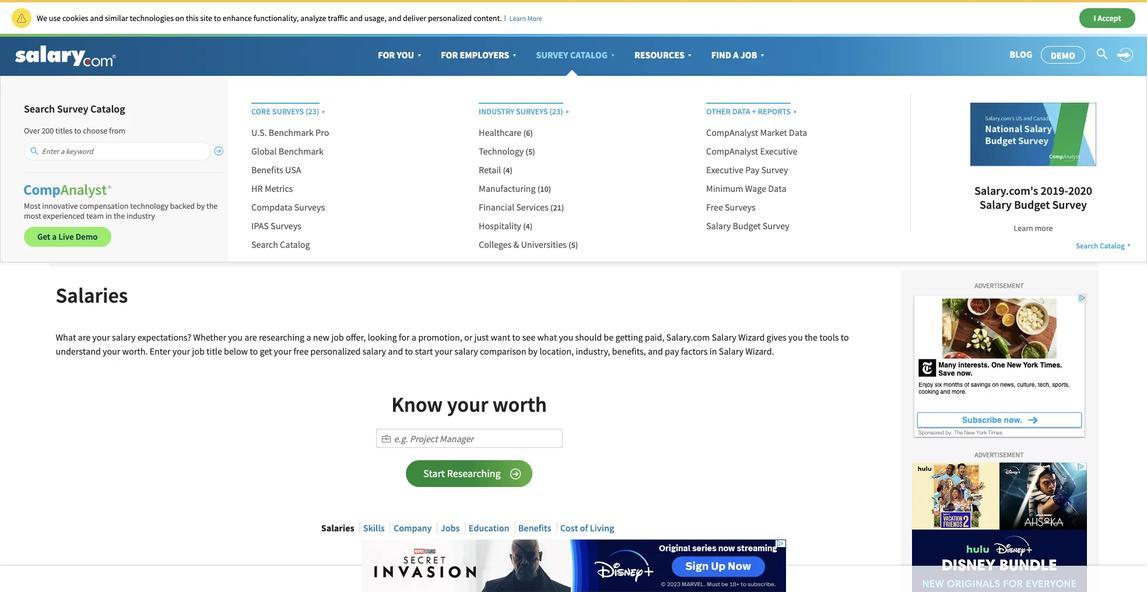 Task type: locate. For each thing, give the bounding box(es) containing it.
offer,
[[346, 331, 366, 343]]

1 horizontal spatial you
[[559, 331, 573, 343]]

demo right live
[[76, 231, 98, 242]]

benefits up salaries by income link
[[518, 522, 551, 534]]

salaries for salaries by industry
[[442, 540, 467, 550]]

compensation
[[80, 201, 129, 211]]

job left the title
[[192, 345, 205, 357]]

survey up the more
[[1053, 197, 1087, 211]]

to right tools
[[841, 331, 849, 343]]

colleges & universities (5)
[[479, 239, 578, 250]]

salaries by industry link
[[442, 540, 504, 550]]

1 vertical spatial executive
[[706, 164, 744, 176]]

by for salaries by categories
[[390, 540, 398, 550]]

0 horizontal spatial search catalog link
[[251, 239, 310, 250]]

2 are from the left
[[245, 331, 257, 343]]

looking
[[368, 331, 397, 343]]

1 vertical spatial benefits
[[518, 522, 551, 534]]

surveys up (6)
[[516, 106, 548, 117]]

surveys for core
[[272, 106, 304, 117]]

learn
[[510, 14, 526, 23], [1014, 223, 1033, 233]]

learn left the more
[[1014, 223, 1033, 233]]

0 horizontal spatial benefits
[[251, 164, 283, 176]]

we use cookies and similar technologies on this site to enhance functionality, analyze traffic and usage, and deliver personalized content.
[[37, 13, 502, 23]]

the inside what are your salary expectations? whether you are researching a new job offer, looking for a promotion, or just want to see what you should be getting paid, salary.com salary wizard gives you the tools to understand your worth. enter your job title below to get your free personalized salary and to start your salary comparison by location, industry, benefits, and pay factors in salary wizard.
[[805, 331, 818, 343]]

(4) up colleges & universities (5)
[[523, 221, 533, 232]]

a
[[733, 49, 739, 60], [52, 231, 57, 242], [306, 331, 311, 343], [412, 331, 416, 343]]

the left tools
[[805, 331, 818, 343]]

below
[[224, 345, 248, 357]]

salary up worth.
[[112, 331, 136, 343]]

find
[[712, 49, 731, 60]]

search survey catalog
[[24, 102, 125, 116]]

job image
[[382, 434, 391, 443]]

the right backed
[[206, 201, 218, 211]]

1 vertical spatial budget
[[733, 220, 761, 232]]

1 vertical spatial (4)
[[523, 221, 533, 232]]

learn left more
[[510, 14, 526, 23]]

1 vertical spatial learn
[[1014, 223, 1033, 233]]

1 horizontal spatial arrow circle right image
[[510, 468, 521, 479]]

backed
[[170, 201, 195, 211]]

salary down or
[[455, 345, 478, 357]]

survey inside salary.com's 2019-2020 salary budget survey
[[1053, 197, 1087, 211]]

budget
[[1014, 197, 1050, 211], [733, 220, 761, 232]]

for
[[399, 331, 410, 343]]

(5) inside colleges & universities (5)
[[569, 240, 578, 250]]

salaries down jobs
[[442, 540, 467, 550]]

this
[[186, 13, 199, 23]]

are up below
[[245, 331, 257, 343]]

(4)
[[503, 165, 513, 176], [523, 221, 533, 232]]

benefits down the global
[[251, 164, 283, 176]]

for inside for you link
[[378, 49, 395, 60]]

1 horizontal spatial (4)
[[523, 221, 533, 232]]

data left the +
[[733, 106, 751, 117]]

1 companalyst from the top
[[706, 127, 758, 138]]

2 horizontal spatial you
[[789, 331, 803, 343]]

1 horizontal spatial are
[[245, 331, 257, 343]]

for inside for employers link
[[441, 49, 458, 60]]

demo left search icon
[[1051, 50, 1076, 61]]

0 horizontal spatial (5)
[[526, 146, 535, 157]]

surveys right compdata
[[294, 201, 325, 213]]

1 vertical spatial (5)
[[569, 240, 578, 250]]

1 horizontal spatial the
[[206, 201, 218, 211]]

0 vertical spatial industry
[[479, 106, 515, 117]]

1 horizontal spatial search catalog link
[[1076, 241, 1133, 251]]

1 horizontal spatial personalized
[[428, 13, 472, 23]]

other data + reports
[[706, 106, 791, 117]]

0 horizontal spatial (23)
[[306, 106, 319, 117]]

1 horizontal spatial (23)
[[550, 106, 563, 117]]

accept
[[1098, 13, 1121, 23]]

data for market
[[789, 127, 807, 138]]

2 companalyst from the top
[[706, 145, 758, 157]]

your down 'promotion,' at the bottom
[[435, 345, 453, 357]]

data right wage in the right of the page
[[768, 183, 787, 194]]

get a live demo link
[[25, 228, 110, 245]]

worth
[[493, 391, 547, 418]]

you up the location,
[[559, 331, 573, 343]]

global
[[251, 145, 277, 157]]

0 vertical spatial budget
[[1014, 197, 1050, 211]]

be
[[604, 331, 614, 343]]

search image
[[30, 146, 39, 155]]

salary down the looking
[[363, 345, 386, 357]]

surveys up u.s. benchmark pro
[[272, 106, 304, 117]]

2 horizontal spatial the
[[805, 331, 818, 343]]

for left you
[[378, 49, 395, 60]]

1 horizontal spatial (5)
[[569, 240, 578, 250]]

your up understand
[[92, 331, 110, 343]]

cost of living link
[[560, 522, 614, 534]]

over
[[24, 125, 40, 136]]

industry down education
[[478, 540, 504, 550]]

search up over
[[24, 102, 55, 116]]

salary budget survey
[[706, 220, 790, 232]]

1 horizontal spatial data
[[768, 183, 787, 194]]

2 (23) from the left
[[550, 106, 563, 117]]

to down for
[[405, 345, 413, 357]]

a right get
[[52, 231, 57, 242]]

u.s. benchmark pro
[[251, 127, 329, 138]]

title
[[207, 345, 222, 357]]

personalized inside what are your salary expectations? whether you are researching a new job offer, looking for a promotion, or just want to see what you should be getting paid, salary.com salary wizard gives you the tools to understand your worth. enter your job title below to get your free personalized salary and to start your salary comparison by location, industry, benefits, and pay factors in salary wizard.
[[311, 345, 361, 357]]

(4) right retail
[[503, 165, 513, 176]]

researching
[[259, 331, 305, 343]]

colleges
[[479, 239, 512, 250]]

compdata surveys link
[[251, 201, 325, 213]]

survey right the pay
[[762, 164, 788, 176]]

benefits for benefits usa
[[251, 164, 283, 176]]

budget up learn more
[[1014, 197, 1050, 211]]

minimum
[[706, 183, 743, 194]]

0 vertical spatial personalized
[[428, 13, 472, 23]]

data for wage
[[768, 183, 787, 194]]

by for salaries by income
[[539, 540, 547, 550]]

survey down wage in the right of the page
[[763, 220, 790, 232]]

executive down market
[[760, 145, 798, 157]]

0 vertical spatial in
[[106, 211, 112, 221]]

companalyst down "other"
[[706, 127, 758, 138]]

1 vertical spatial personalized
[[311, 345, 361, 357]]

you up below
[[228, 331, 243, 343]]

for
[[378, 49, 395, 60], [441, 49, 458, 60]]

factors
[[681, 345, 708, 357]]

None search field
[[376, 429, 563, 448]]

budget inside salary.com's 2019-2020 salary budget survey
[[1014, 197, 1050, 211]]

cookies
[[62, 13, 88, 23]]

(4) inside retail (4)
[[503, 165, 513, 176]]

salaries down benefits link
[[513, 540, 538, 550]]

job right new
[[331, 331, 344, 343]]

1 are from the left
[[78, 331, 90, 343]]

free surveys link
[[706, 201, 756, 213]]

1 horizontal spatial search catalog
[[1076, 241, 1125, 251]]

triangle right image
[[319, 103, 328, 116], [563, 103, 571, 116], [791, 103, 799, 116], [1125, 241, 1133, 249]]

0 vertical spatial companalyst
[[706, 127, 758, 138]]

0 horizontal spatial you
[[228, 331, 243, 343]]

just
[[474, 331, 489, 343]]

skills link
[[363, 522, 385, 534]]

0 horizontal spatial learn
[[510, 14, 526, 23]]

by right backed
[[197, 201, 205, 211]]

1 horizontal spatial for
[[441, 49, 458, 60]]

0 vertical spatial job
[[331, 331, 344, 343]]

salary inside salary.com's 2019-2020 salary budget survey
[[980, 197, 1012, 211]]

benchmark up usa
[[279, 145, 324, 157]]

surveys for free
[[725, 201, 756, 213]]

demo
[[1051, 50, 1076, 61], [76, 231, 98, 242]]

1 vertical spatial demo
[[76, 231, 98, 242]]

arrow circle right image left the global
[[214, 146, 223, 155]]

0 vertical spatial (5)
[[526, 146, 535, 157]]

retail (4)
[[479, 164, 513, 176]]

whether
[[193, 331, 226, 343]]

e.g. Project Manager search field
[[376, 429, 563, 448]]

surveys down minimum wage data link
[[725, 201, 756, 213]]

and right usage,
[[388, 13, 401, 23]]

arrow circle right image
[[214, 146, 223, 155], [510, 468, 521, 479]]

companalyst for companalyst market data
[[706, 127, 758, 138]]

0 horizontal spatial budget
[[733, 220, 761, 232]]

personalized down new
[[311, 345, 361, 357]]

0 horizontal spatial are
[[78, 331, 90, 343]]

in right factors
[[710, 345, 717, 357]]

tools
[[820, 331, 839, 343]]

salaries by industry
[[442, 540, 504, 550]]

1 horizontal spatial job
[[331, 331, 344, 343]]

advertisement region
[[361, 164, 786, 216], [912, 293, 1087, 439], [912, 462, 1087, 592], [361, 540, 786, 592]]

blog link
[[1010, 49, 1033, 60]]

you right gives
[[789, 331, 803, 343]]

triangle right image for companalyst market data
[[791, 103, 799, 116]]

data
[[733, 106, 751, 117], [789, 127, 807, 138], [768, 183, 787, 194]]

research link
[[89, 82, 123, 93]]

1 you from the left
[[228, 331, 243, 343]]

industry up the healthcare
[[479, 106, 515, 117]]

by left income
[[539, 540, 547, 550]]

promotion,
[[418, 331, 462, 343]]

salaries down the skills
[[363, 540, 389, 550]]

in right team
[[106, 211, 112, 221]]

0 horizontal spatial executive
[[706, 164, 744, 176]]

1 (23) from the left
[[306, 106, 319, 117]]

2 horizontal spatial search
[[1076, 241, 1099, 251]]

salary.com's
[[975, 183, 1039, 197]]

0 horizontal spatial data
[[733, 106, 751, 117]]

financial services (21)
[[479, 201, 564, 213]]

1 horizontal spatial learn
[[1014, 223, 1033, 233]]

learn for learn more
[[510, 14, 526, 23]]

1 vertical spatial in
[[710, 345, 717, 357]]

0 horizontal spatial personalized
[[311, 345, 361, 357]]

understand
[[56, 345, 101, 357]]

budget down the free surveys link
[[733, 220, 761, 232]]

are up understand
[[78, 331, 90, 343]]

triangle right image inside search catalog link
[[1125, 241, 1133, 249]]

1 horizontal spatial in
[[710, 345, 717, 357]]

1 horizontal spatial budget
[[1014, 197, 1050, 211]]

companalyst executive link
[[706, 145, 798, 157]]

by down see
[[528, 345, 538, 357]]

1 horizontal spatial executive
[[760, 145, 798, 157]]

want
[[491, 331, 510, 343]]

manufacturing (10)
[[479, 183, 551, 194]]

services
[[516, 201, 549, 213]]

surveys down compdata surveys link
[[271, 220, 301, 232]]

free
[[294, 345, 309, 357]]

1 vertical spatial arrow circle right image
[[510, 468, 521, 479]]

0 vertical spatial arrow circle right image
[[214, 146, 223, 155]]

data right market
[[789, 127, 807, 138]]

know your worth
[[391, 391, 547, 418]]

(5) down (6)
[[526, 146, 535, 157]]

triangle right image inside the other data + reports link
[[791, 103, 799, 116]]

2 horizontal spatial data
[[789, 127, 807, 138]]

0 horizontal spatial for
[[378, 49, 395, 60]]

0 vertical spatial demo
[[1051, 50, 1076, 61]]

find a job link
[[703, 37, 775, 73]]

jobs link
[[441, 522, 460, 534]]

your down "researching"
[[274, 345, 292, 357]]

salaries
[[56, 282, 128, 308], [321, 522, 354, 534], [363, 540, 389, 550], [442, 540, 467, 550], [513, 540, 538, 550]]

1 vertical spatial companalyst
[[706, 145, 758, 157]]

companalyst up executive pay survey
[[706, 145, 758, 157]]

executive pay survey link
[[706, 164, 788, 176]]

1 vertical spatial job
[[192, 345, 205, 357]]

the
[[206, 201, 218, 211], [114, 211, 125, 221], [805, 331, 818, 343]]

0 horizontal spatial arrow circle right image
[[214, 146, 223, 155]]

search down 2020
[[1076, 241, 1099, 251]]

0 vertical spatial (4)
[[503, 165, 513, 176]]

benchmark
[[269, 127, 314, 138], [279, 145, 324, 157]]

(4) inside hospitality (4)
[[523, 221, 533, 232]]

for employers link
[[432, 37, 527, 73]]

arrow circle right image right researching
[[510, 468, 521, 479]]

choose
[[83, 125, 107, 136]]

personalized right deliver
[[428, 13, 472, 23]]

home
[[53, 82, 72, 92]]

0 vertical spatial learn
[[510, 14, 526, 23]]

triangle right image inside 'core surveys (23)' link
[[319, 103, 328, 116]]

0 horizontal spatial search catalog
[[251, 239, 310, 250]]

salary.com's 2019-2020 salary budget survey
[[975, 183, 1093, 211]]

0 horizontal spatial (4)
[[503, 165, 513, 176]]

personalized
[[428, 13, 472, 23], [311, 345, 361, 357]]

(21)
[[551, 202, 564, 213]]

search down ipas
[[251, 239, 278, 250]]

2 vertical spatial data
[[768, 183, 787, 194]]

1 vertical spatial data
[[789, 127, 807, 138]]

are
[[78, 331, 90, 343], [245, 331, 257, 343]]

1 for from the left
[[378, 49, 395, 60]]

start researching button
[[406, 460, 533, 487]]

the left industry
[[114, 211, 125, 221]]

1 vertical spatial benchmark
[[279, 145, 324, 157]]

2 for from the left
[[441, 49, 458, 60]]

0 vertical spatial advertisement
[[975, 281, 1024, 290]]

0 horizontal spatial demo
[[76, 231, 98, 242]]

0 vertical spatial benefits
[[251, 164, 283, 176]]

executive up minimum
[[706, 164, 744, 176]]

1 horizontal spatial benefits
[[518, 522, 551, 534]]

for left employers
[[441, 49, 458, 60]]

0 vertical spatial benchmark
[[269, 127, 314, 138]]

benefits
[[251, 164, 283, 176], [518, 522, 551, 534]]

benefits for benefits link
[[518, 522, 551, 534]]

healthcare (6)
[[479, 127, 533, 138]]

catalog
[[570, 49, 608, 60], [90, 102, 125, 116], [280, 239, 310, 250], [1100, 241, 1125, 251]]

for for for you
[[378, 49, 395, 60]]

by down education link
[[468, 540, 476, 550]]

(6)
[[523, 128, 533, 138]]

pro
[[316, 127, 329, 138]]

(5) right universities
[[569, 240, 578, 250]]

ipas surveys
[[251, 220, 301, 232]]

benchmark up "global benchmark"
[[269, 127, 314, 138]]

(4) for hospitality
[[523, 221, 533, 232]]

1 vertical spatial advertisement
[[975, 450, 1024, 459]]

triangle right image inside industry surveys (23) link
[[563, 103, 571, 116]]

core surveys (23)
[[251, 106, 319, 117]]

by left categories
[[390, 540, 398, 550]]

0 horizontal spatial in
[[106, 211, 112, 221]]



Task type: describe. For each thing, give the bounding box(es) containing it.
get
[[260, 345, 272, 357]]

home link
[[53, 82, 76, 93]]

arrow circle right image inside start researching button
[[510, 468, 521, 479]]

companalyst for companalyst executive
[[706, 145, 758, 157]]

cost
[[560, 522, 578, 534]]

salaries by income link
[[513, 540, 572, 550]]

income
[[549, 540, 572, 550]]

job
[[741, 49, 757, 60]]

similar
[[105, 13, 128, 23]]

salaries left the skills
[[321, 522, 354, 534]]

learn more
[[510, 14, 542, 23]]

your right enter
[[173, 345, 190, 357]]

wizard
[[738, 331, 765, 343]]

financial
[[479, 201, 515, 213]]

1 horizontal spatial search
[[251, 239, 278, 250]]

executive pay survey
[[706, 164, 788, 176]]

gives
[[767, 331, 787, 343]]

2 advertisement from the top
[[975, 450, 1024, 459]]

your up the e.g. project manager search field
[[447, 391, 489, 418]]

get
[[37, 231, 50, 242]]

survey up over 200 titles to choose from
[[57, 102, 88, 116]]

enhance
[[223, 13, 252, 23]]

getting
[[616, 331, 643, 343]]

surveys for compdata
[[294, 201, 325, 213]]

benefits usa
[[251, 164, 301, 176]]

search image
[[1096, 47, 1109, 60]]

technologies
[[130, 13, 174, 23]]

core
[[251, 106, 271, 117]]

metrics
[[265, 183, 293, 194]]

a right for
[[412, 331, 416, 343]]

manufacturing
[[479, 183, 536, 194]]

salary.com
[[666, 331, 710, 343]]

surveys for industry
[[516, 106, 548, 117]]

your left worth.
[[103, 345, 120, 357]]

(5) inside technology (5)
[[526, 146, 535, 157]]

cost of living
[[560, 522, 614, 534]]

titles
[[55, 125, 73, 136]]

(23) for u.s. benchmark pro
[[306, 106, 319, 117]]

new
[[313, 331, 330, 343]]

universities
[[521, 239, 567, 250]]

industry,
[[576, 345, 610, 357]]

(23) for healthcare
[[550, 106, 563, 117]]

Enter a keyword text field
[[24, 141, 211, 160]]

we
[[37, 13, 47, 23]]

in inside what are your salary expectations? whether you are researching a new job offer, looking for a promotion, or just want to see what you should be getting paid, salary.com salary wizard gives you the tools to understand your worth. enter your job title below to get your free personalized salary and to start your salary comparison by location, industry, benefits, and pay factors in salary wizard.
[[710, 345, 717, 357]]

start
[[415, 345, 433, 357]]

and right traffic
[[350, 13, 363, 23]]

to right titles
[[74, 125, 81, 136]]

a left new
[[306, 331, 311, 343]]

companalyst executive
[[706, 145, 798, 157]]

free surveys
[[706, 201, 756, 213]]

see
[[522, 331, 536, 343]]

companalyst image
[[24, 184, 111, 198]]

3 you from the left
[[789, 331, 803, 343]]

1 horizontal spatial salary
[[363, 345, 386, 357]]

u.s. benchmark pro link
[[251, 127, 329, 138]]

1 advertisement from the top
[[975, 281, 1024, 290]]

experienced
[[43, 211, 85, 221]]

by for salaries by industry
[[468, 540, 476, 550]]

salaries for salaries by income
[[513, 540, 538, 550]]

resources
[[635, 49, 685, 60]]

companalyst market data
[[706, 127, 807, 138]]

benchmark for global
[[279, 145, 324, 157]]

0 horizontal spatial salary
[[112, 331, 136, 343]]

and down paid,
[[648, 345, 663, 357]]

2 you from the left
[[559, 331, 573, 343]]

for for for employers
[[441, 49, 458, 60]]

start researching
[[423, 467, 501, 480]]

most
[[24, 201, 40, 211]]

global benchmark link
[[251, 145, 324, 157]]

what
[[537, 331, 557, 343]]

(4) for retail
[[503, 165, 513, 176]]

0 horizontal spatial search
[[24, 102, 55, 116]]

survey down more
[[536, 49, 568, 60]]

to left see
[[512, 331, 520, 343]]

what are your salary expectations? whether you are researching a new job offer, looking for a promotion, or just want to see what you should be getting paid, salary.com salary wizard gives you the tools to understand your worth. enter your job title below to get your free personalized salary and to start your salary comparison by location, industry, benefits, and pay factors in salary wizard.
[[56, 331, 849, 357]]

minimum wage data
[[706, 183, 787, 194]]

get a live demo
[[37, 231, 98, 242]]

technology
[[479, 145, 524, 157]]

triangle right image for u.s. benchmark pro
[[319, 103, 328, 116]]

worth.
[[122, 345, 148, 357]]

traffic
[[328, 13, 348, 23]]

benchmark for u.s.
[[269, 127, 314, 138]]

hr
[[251, 183, 263, 194]]

team
[[86, 211, 104, 221]]

more
[[528, 14, 542, 23]]

hospitality
[[479, 220, 521, 232]]

surveys for ipas
[[271, 220, 301, 232]]

industry surveys (23) link
[[479, 103, 571, 117]]

survey catalog
[[536, 49, 608, 60]]

blog
[[1010, 49, 1033, 60]]

other
[[706, 106, 731, 117]]

to left get
[[250, 345, 258, 357]]

location,
[[540, 345, 574, 357]]

free
[[706, 201, 723, 213]]

start
[[423, 467, 445, 480]]

of
[[580, 522, 588, 534]]

industry
[[127, 211, 155, 221]]

wizard.
[[746, 345, 774, 357]]

skills
[[363, 522, 385, 534]]

paid,
[[645, 331, 665, 343]]

jobs
[[441, 522, 460, 534]]

find a job
[[712, 49, 757, 60]]

0 vertical spatial executive
[[760, 145, 798, 157]]

by inside what are your salary expectations? whether you are researching a new job offer, looking for a promotion, or just want to see what you should be getting paid, salary.com salary wizard gives you the tools to understand your worth. enter your job title below to get your free personalized salary and to start your salary comparison by location, industry, benefits, and pay factors in salary wizard.
[[528, 345, 538, 357]]

salaries for salaries by categories
[[363, 540, 389, 550]]

global benchmark
[[251, 145, 324, 157]]

salaries up what
[[56, 282, 128, 308]]

most
[[24, 211, 41, 221]]

pay
[[665, 345, 679, 357]]

healthcare
[[479, 127, 522, 138]]

compdata
[[251, 201, 292, 213]]

learn for learn more
[[1014, 223, 1033, 233]]

for you
[[378, 49, 414, 60]]

company
[[394, 522, 432, 534]]

and down for
[[388, 345, 403, 357]]

living
[[590, 522, 614, 534]]

salary.com image
[[15, 45, 116, 66]]

expectations?
[[137, 331, 191, 343]]

salary budget survey link
[[706, 220, 790, 232]]

0 vertical spatial data
[[733, 106, 751, 117]]

industry surveys (23)
[[479, 106, 563, 117]]

companalyst market data link
[[706, 127, 807, 138]]

and left the similar
[[90, 13, 103, 23]]

by inside most innovative compensation technology backed by the most experienced team in the industry
[[197, 201, 205, 211]]

search catalog inside search catalog link
[[1076, 241, 1125, 251]]

1 vertical spatial industry
[[478, 540, 504, 550]]

1 horizontal spatial demo
[[1051, 50, 1076, 61]]

more
[[1035, 223, 1053, 233]]

2 horizontal spatial salary
[[455, 345, 478, 357]]

for you link
[[369, 37, 432, 73]]

(10)
[[538, 184, 551, 194]]

i
[[1094, 13, 1096, 23]]

in inside most innovative compensation technology backed by the most experienced team in the industry
[[106, 211, 112, 221]]

to right site
[[214, 13, 221, 23]]

use
[[49, 13, 61, 23]]

triangle right image for healthcare
[[563, 103, 571, 116]]

salaries by income
[[513, 540, 572, 550]]

salaries by categories link
[[363, 540, 433, 550]]

a left job
[[733, 49, 739, 60]]

0 horizontal spatial the
[[114, 211, 125, 221]]

0 horizontal spatial job
[[192, 345, 205, 357]]



Task type: vqa. For each thing, say whether or not it's contained in the screenshot.
Data to the right
yes



